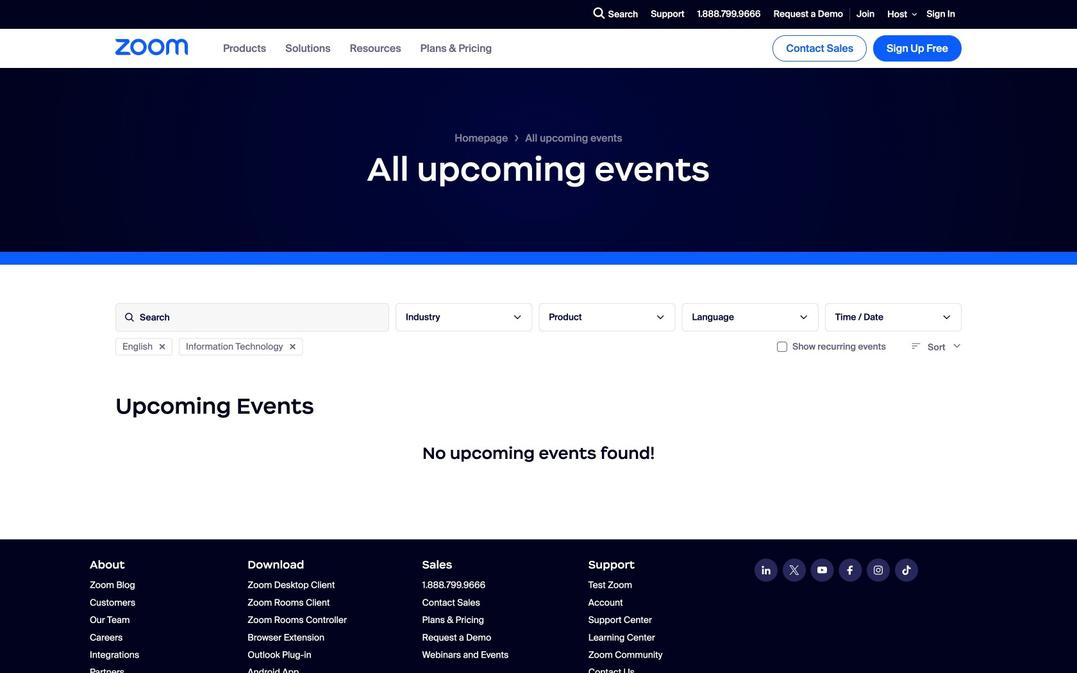 Task type: locate. For each thing, give the bounding box(es) containing it.
None search field
[[547, 4, 590, 25]]

search image
[[594, 7, 605, 19]]

twitter image
[[790, 566, 799, 575]]

youtube image
[[817, 567, 828, 574]]

tiktok image
[[903, 566, 911, 575]]

Search field
[[115, 303, 389, 332]]



Task type: vqa. For each thing, say whether or not it's contained in the screenshot.
Facebook image
yes



Task type: describe. For each thing, give the bounding box(es) containing it.
zoom logo image
[[115, 39, 188, 55]]

linkedin image
[[762, 566, 771, 575]]

search image
[[594, 7, 605, 19]]

instagram image
[[874, 566, 884, 575]]

facebook image
[[848, 566, 854, 575]]



